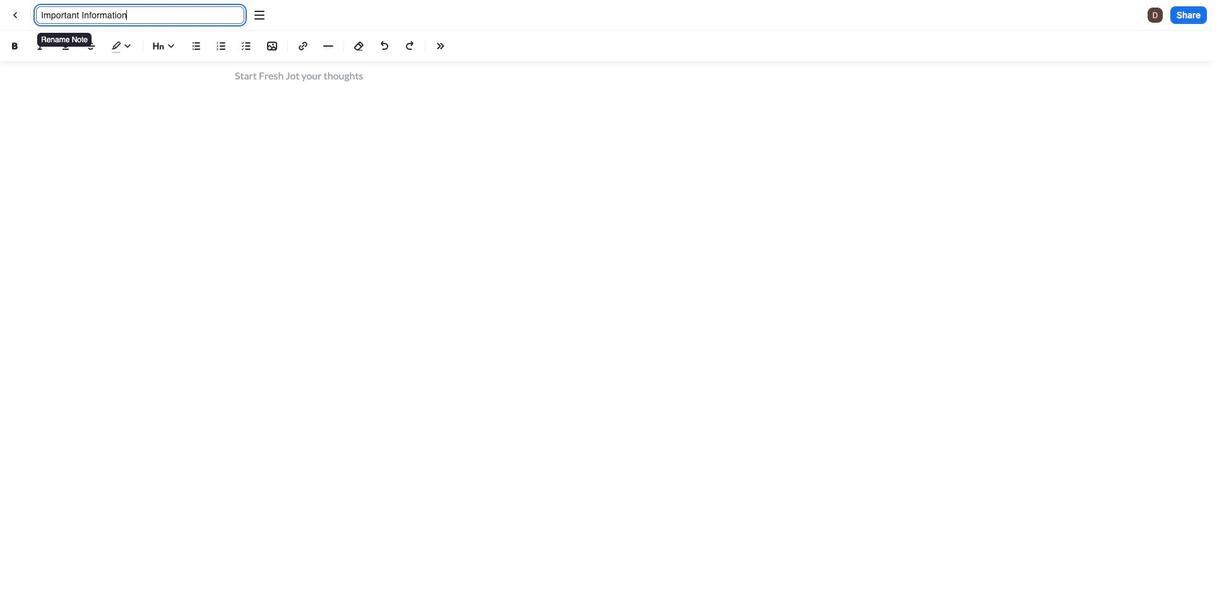 Task type: locate. For each thing, give the bounding box(es) containing it.
dirk hardpeck image
[[1148, 8, 1163, 23]]

strikethrough image
[[83, 39, 99, 54]]

tooltip
[[36, 24, 93, 48]]

all notes image
[[8, 8, 23, 23]]

format options image
[[433, 39, 448, 54]]

link image
[[296, 39, 311, 54]]

italic image
[[33, 39, 48, 54]]

more image
[[252, 8, 267, 23]]

None text field
[[41, 9, 239, 22]]



Task type: describe. For each thing, give the bounding box(es) containing it.
bold image
[[8, 39, 23, 54]]

numbered list image
[[214, 39, 229, 54]]

underline image
[[58, 39, 73, 54]]

divider line image
[[321, 41, 336, 51]]

checklist image
[[239, 39, 255, 54]]

bulleted list image
[[189, 39, 204, 54]]

undo image
[[377, 39, 392, 54]]

insert image image
[[265, 39, 280, 54]]

clear style image
[[352, 39, 367, 54]]

redo image
[[402, 39, 417, 54]]



Task type: vqa. For each thing, say whether or not it's contained in the screenshot.
Clear Style icon
yes



